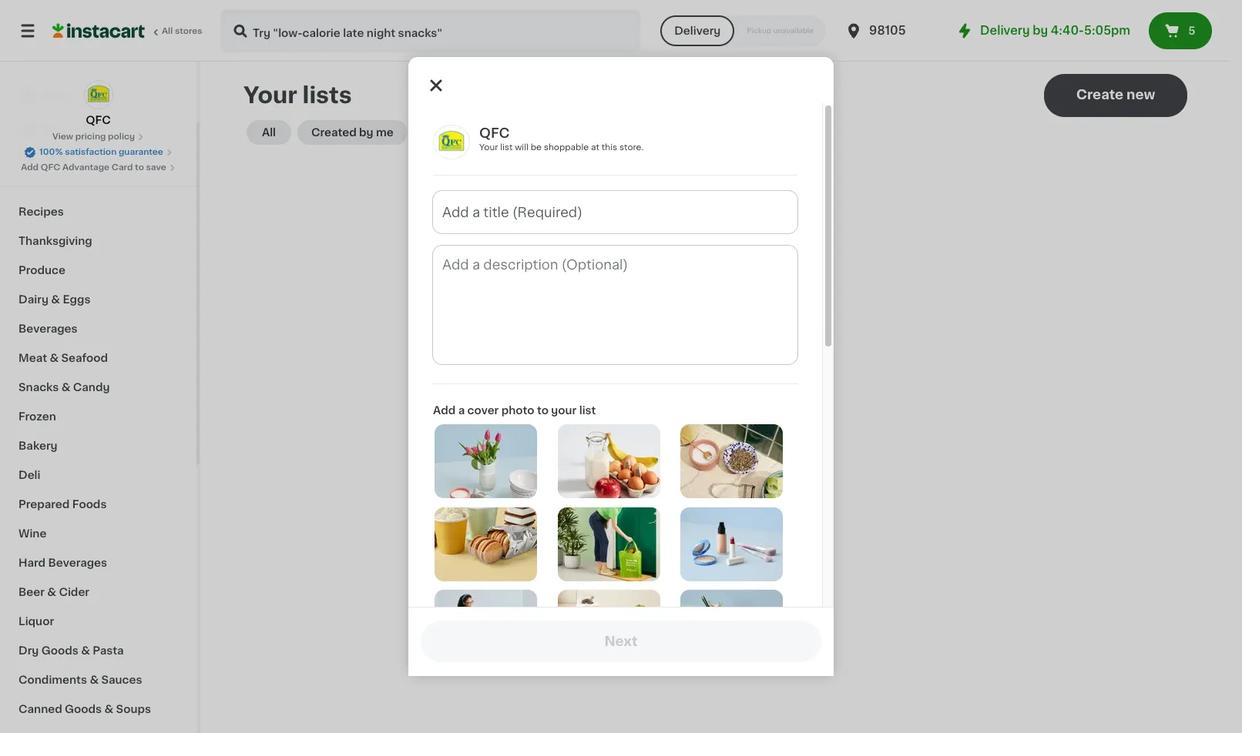 Task type: locate. For each thing, give the bounding box(es) containing it.
1 vertical spatial beverages
[[48, 558, 107, 569]]

1 vertical spatial be
[[731, 337, 745, 348]]

canned goods & soups
[[18, 704, 151, 715]]

5
[[1188, 25, 1196, 36]]

delivery
[[980, 25, 1030, 36], [674, 25, 721, 36]]

2 horizontal spatial qfc
[[479, 127, 510, 139]]

produce
[[18, 265, 65, 276]]

soups
[[116, 704, 151, 715]]

1 horizontal spatial add
[[433, 405, 456, 416]]

add
[[21, 163, 39, 172], [433, 405, 456, 416]]

list right your
[[579, 405, 596, 416]]

0 vertical spatial goods
[[41, 646, 78, 657]]

list inside qfc your list will be shoppable at this store.
[[500, 143, 513, 152]]

lists
[[303, 84, 352, 106]]

0 vertical spatial be
[[531, 143, 542, 152]]

pressed powder, foundation, lip stick, and makeup brushes. image
[[681, 507, 783, 581]]

0 vertical spatial qfc logo image
[[84, 80, 113, 109]]

98105 button
[[845, 9, 937, 52]]

be left 'shoppable'
[[531, 143, 542, 152]]

0 horizontal spatial all
[[162, 27, 173, 35]]

1 vertical spatial by
[[359, 127, 373, 138]]

lists
[[43, 152, 70, 163], [622, 337, 647, 348]]

by inside created by me button
[[359, 127, 373, 138]]

0 horizontal spatial to
[[135, 163, 144, 172]]

& for meat
[[50, 353, 59, 364]]

0 horizontal spatial by
[[359, 127, 373, 138]]

to left your
[[537, 405, 549, 416]]

qfc
[[86, 115, 111, 126], [479, 127, 510, 139], [41, 163, 60, 172]]

you
[[650, 337, 670, 348]]

will for qfc
[[515, 143, 529, 152]]

all button
[[247, 120, 291, 145]]

1 horizontal spatial all
[[262, 127, 276, 138]]

thanksgiving link
[[9, 227, 187, 256]]

1 horizontal spatial your
[[479, 143, 498, 152]]

will left 'shoppable'
[[515, 143, 529, 152]]

all left stores
[[162, 27, 173, 35]]

to
[[135, 163, 144, 172], [537, 405, 549, 416]]

canned goods & soups link
[[9, 695, 187, 724]]

1 vertical spatial will
[[711, 337, 728, 348]]

sauces
[[101, 675, 142, 686]]

0 horizontal spatial your
[[244, 84, 297, 106]]

1 horizontal spatial qfc
[[86, 115, 111, 126]]

0 vertical spatial will
[[515, 143, 529, 152]]

0 horizontal spatial qfc
[[41, 163, 60, 172]]

here.
[[782, 337, 809, 348]]

by for delivery
[[1033, 25, 1048, 36]]

candy
[[73, 382, 110, 393]]

0 vertical spatial qfc
[[86, 115, 111, 126]]

a keyboard, mouse, notebook, cup of pencils, wire cable. image
[[681, 590, 783, 664]]

beer
[[18, 587, 45, 598]]

beverages down dairy & eggs
[[18, 324, 78, 334]]

4:40-
[[1051, 25, 1084, 36]]

1 vertical spatial qfc logo image
[[433, 125, 470, 160]]

bakery link
[[9, 432, 187, 461]]

will
[[515, 143, 529, 152], [711, 337, 728, 348]]

lists left "you"
[[622, 337, 647, 348]]

qfc for qfc your list will be shoppable at this store.
[[479, 127, 510, 139]]

created by me button
[[297, 120, 407, 145]]

1 vertical spatial to
[[537, 405, 549, 416]]

beverages
[[18, 324, 78, 334], [48, 558, 107, 569]]

a bar of chocolate cut in half, a yellow pint of white ice cream, a green pint of white ice cream, an open pack of cookies, and a stack of ice cream sandwiches. image
[[435, 507, 537, 581]]

beer & cider link
[[9, 578, 187, 607]]

goods inside 'link'
[[41, 646, 78, 657]]

None search field
[[220, 9, 641, 52]]

beverages up cider
[[48, 558, 107, 569]]

delivery for delivery
[[674, 25, 721, 36]]

dry goods & pasta link
[[9, 637, 187, 666]]

a woman sitting on a chair wearing headphones holding a drink in her hand with a small brown dog on the floor by her side. image
[[435, 590, 537, 664]]

beverages inside "link"
[[48, 558, 107, 569]]

be
[[531, 143, 542, 152], [731, 337, 745, 348]]

wine link
[[9, 519, 187, 549]]

none text field inside the "list_add_items" dialog
[[433, 246, 798, 365]]

qfc logo image
[[84, 80, 113, 109], [433, 125, 470, 160]]

0 vertical spatial to
[[135, 163, 144, 172]]

all down your lists
[[262, 127, 276, 138]]

view pricing policy link
[[52, 131, 144, 143]]

1 vertical spatial goods
[[65, 704, 102, 715]]

thanksgiving
[[18, 236, 92, 247]]

1 vertical spatial all
[[262, 127, 276, 138]]

&
[[51, 294, 60, 305], [50, 353, 59, 364], [61, 382, 70, 393], [47, 587, 56, 598], [81, 646, 90, 657], [90, 675, 99, 686], [104, 704, 113, 715]]

1 vertical spatial list
[[579, 405, 596, 416]]

saved
[[747, 337, 780, 348]]

1 horizontal spatial to
[[537, 405, 549, 416]]

1 horizontal spatial delivery
[[980, 25, 1030, 36]]

will inside qfc your list will be shoppable at this store.
[[515, 143, 529, 152]]

1 horizontal spatial be
[[731, 337, 745, 348]]

qfc logo image right me
[[433, 125, 470, 160]]

0 horizontal spatial add
[[21, 163, 39, 172]]

add inside dialog
[[433, 405, 456, 416]]

snacks & candy link
[[9, 373, 187, 402]]

create new
[[1076, 89, 1155, 101]]

policy
[[108, 133, 135, 141]]

0 horizontal spatial be
[[531, 143, 542, 152]]

create new button
[[1044, 74, 1188, 117]]

a bulb of garlic, a bowl of salt, a bowl of pepper, a bowl of cut celery. image
[[681, 425, 783, 499]]

all for all
[[262, 127, 276, 138]]

lists down view
[[43, 152, 70, 163]]

to down the guarantee
[[135, 163, 144, 172]]

None text field
[[433, 246, 798, 365]]

be for lists
[[731, 337, 745, 348]]

dry
[[18, 646, 39, 657]]

by left me
[[359, 127, 373, 138]]

add left a
[[433, 405, 456, 416]]

& right meat
[[50, 353, 59, 364]]

& for dairy
[[51, 294, 60, 305]]

& for snacks
[[61, 382, 70, 393]]

1 horizontal spatial list
[[579, 405, 596, 416]]

qfc logo image up buy it again link
[[84, 80, 113, 109]]

by for created
[[359, 127, 373, 138]]

2 vertical spatial qfc
[[41, 163, 60, 172]]

98105
[[869, 25, 906, 36]]

qfc link
[[84, 80, 113, 128]]

goods down condiments & sauces
[[65, 704, 102, 715]]

list left 'shoppable'
[[500, 143, 513, 152]]

0 vertical spatial list
[[500, 143, 513, 152]]

be inside qfc your list will be shoppable at this store.
[[531, 143, 542, 152]]

& left pasta
[[81, 646, 90, 657]]

1 vertical spatial add
[[433, 405, 456, 416]]

all inside button
[[262, 127, 276, 138]]

will right create
[[711, 337, 728, 348]]

& left sauces
[[90, 675, 99, 686]]

meat & seafood
[[18, 353, 108, 364]]

wine
[[18, 529, 47, 539]]

add up the recipes
[[21, 163, 39, 172]]

1 horizontal spatial qfc logo image
[[433, 125, 470, 160]]

1 horizontal spatial lists
[[622, 337, 647, 348]]

0 horizontal spatial will
[[515, 143, 529, 152]]

to inside the "list_add_items" dialog
[[537, 405, 549, 416]]

guarantee
[[119, 148, 163, 156]]

1 vertical spatial lists
[[622, 337, 647, 348]]

delivery by 4:40-5:05pm
[[980, 25, 1130, 36]]

create
[[673, 337, 708, 348]]

prepared foods link
[[9, 490, 187, 519]]

advantage
[[62, 163, 110, 172]]

will for lists
[[711, 337, 728, 348]]

goods up 'condiments'
[[41, 646, 78, 657]]

by left 4:40-
[[1033, 25, 1048, 36]]

seafood
[[61, 353, 108, 364]]

list
[[500, 143, 513, 152], [579, 405, 596, 416]]

qfc inside qfc your list will be shoppable at this store.
[[479, 127, 510, 139]]

your
[[244, 84, 297, 106], [479, 143, 498, 152]]

0 horizontal spatial lists
[[43, 152, 70, 163]]

0 horizontal spatial delivery
[[674, 25, 721, 36]]

0 vertical spatial all
[[162, 27, 173, 35]]

& left candy
[[61, 382, 70, 393]]

be left saved
[[731, 337, 745, 348]]

& left the "eggs" on the top of the page
[[51, 294, 60, 305]]

prepared
[[18, 499, 70, 510]]

delivery by 4:40-5:05pm link
[[956, 22, 1130, 40]]

0 vertical spatial by
[[1033, 25, 1048, 36]]

new
[[1127, 89, 1155, 101]]

eggs
[[63, 294, 90, 305]]

all for all stores
[[162, 27, 173, 35]]

1 vertical spatial qfc
[[479, 127, 510, 139]]

meat
[[18, 353, 47, 364]]

1 horizontal spatial will
[[711, 337, 728, 348]]

1 horizontal spatial by
[[1033, 25, 1048, 36]]

0 vertical spatial lists
[[43, 152, 70, 163]]

your
[[551, 405, 577, 416]]

& right beer
[[47, 587, 56, 598]]

shop
[[43, 90, 72, 101]]

your lists
[[244, 84, 352, 106]]

snacks
[[18, 382, 59, 393]]

buy it again link
[[9, 111, 187, 142]]

created
[[311, 127, 357, 138]]

1 vertical spatial your
[[479, 143, 498, 152]]

0 horizontal spatial list
[[500, 143, 513, 152]]

delivery inside "button"
[[674, 25, 721, 36]]

lists link
[[9, 142, 187, 173]]

by inside delivery by 4:40-5:05pm link
[[1033, 25, 1048, 36]]

add qfc advantage card to save link
[[21, 162, 176, 174]]

list_add_items dialog
[[408, 57, 834, 734]]

snacks & candy
[[18, 382, 110, 393]]

condiments & sauces
[[18, 675, 142, 686]]

& for condiments
[[90, 675, 99, 686]]

5 button
[[1149, 12, 1212, 49]]

0 vertical spatial add
[[21, 163, 39, 172]]



Task type: describe. For each thing, give the bounding box(es) containing it.
0 vertical spatial beverages
[[18, 324, 78, 334]]

at
[[591, 143, 599, 152]]

your inside qfc your list will be shoppable at this store.
[[479, 143, 498, 152]]

condiments & sauces link
[[9, 666, 187, 695]]

me
[[376, 127, 394, 138]]

meat & seafood link
[[9, 344, 187, 373]]

& left soups
[[104, 704, 113, 715]]

pasta
[[93, 646, 124, 657]]

frozen link
[[9, 402, 187, 432]]

liquor link
[[9, 607, 187, 637]]

qfc your list will be shoppable at this store.
[[479, 127, 644, 152]]

card
[[112, 163, 133, 172]]

dry goods & pasta
[[18, 646, 124, 657]]

recipes link
[[9, 197, 187, 227]]

100%
[[39, 148, 63, 156]]

dairy & eggs link
[[9, 285, 187, 314]]

created by me
[[311, 127, 394, 138]]

prepared foods
[[18, 499, 107, 510]]

lists you create will be saved here.
[[622, 337, 809, 348]]

qfc logo image inside the "list_add_items" dialog
[[433, 125, 470, 160]]

again
[[78, 121, 108, 132]]

foods
[[72, 499, 107, 510]]

a jar of flour, a stick of sliced butter, 3 granny smith apples, a carton of 7 eggs. image
[[558, 590, 660, 664]]

save
[[146, 163, 166, 172]]

qfc for qfc
[[86, 115, 111, 126]]

recipes
[[18, 207, 64, 217]]

add a cover photo to your list
[[433, 405, 596, 416]]

all stores
[[162, 27, 202, 35]]

add for add a cover photo to your list
[[433, 405, 456, 416]]

instacart logo image
[[52, 22, 145, 40]]

deli link
[[9, 461, 187, 490]]

beer & cider
[[18, 587, 89, 598]]

to for save
[[135, 163, 144, 172]]

create
[[1076, 89, 1124, 101]]

produce link
[[9, 256, 187, 285]]

goods for dry
[[41, 646, 78, 657]]

0 horizontal spatial qfc logo image
[[84, 80, 113, 109]]

lists for lists
[[43, 152, 70, 163]]

add for add qfc advantage card to save
[[21, 163, 39, 172]]

frozen
[[18, 412, 56, 422]]

store.
[[620, 143, 644, 152]]

shop link
[[9, 80, 187, 111]]

stores
[[175, 27, 202, 35]]

deli
[[18, 470, 40, 481]]

be for qfc
[[531, 143, 542, 152]]

canned
[[18, 704, 62, 715]]

100% satisfaction guarantee
[[39, 148, 163, 156]]

dairy
[[18, 294, 48, 305]]

goods for canned
[[65, 704, 102, 715]]

an shopper setting a bag of groceries down at someone's door. image
[[558, 507, 660, 581]]

condiments
[[18, 675, 87, 686]]

hard beverages link
[[9, 549, 187, 578]]

cider
[[59, 587, 89, 598]]

hard beverages
[[18, 558, 107, 569]]

beverages link
[[9, 314, 187, 344]]

100% satisfaction guarantee button
[[24, 143, 173, 159]]

liquor
[[18, 616, 54, 627]]

buy it again
[[43, 121, 108, 132]]

delivery for delivery by 4:40-5:05pm
[[980, 25, 1030, 36]]

cover
[[467, 405, 499, 416]]

it
[[68, 121, 75, 132]]

bakery
[[18, 441, 58, 452]]

& inside 'link'
[[81, 646, 90, 657]]

delivery button
[[661, 15, 735, 46]]

Add a title (Required) text field
[[433, 191, 798, 234]]

to for your
[[537, 405, 549, 416]]

add qfc advantage card to save
[[21, 163, 166, 172]]

satisfaction
[[65, 148, 117, 156]]

all stores link
[[52, 9, 203, 52]]

service type group
[[661, 15, 826, 46]]

buy
[[43, 121, 65, 132]]

& for beer
[[47, 587, 56, 598]]

view pricing policy
[[52, 133, 135, 141]]

a small white vase of pink tulips, a stack of 3 white bowls, and a rolled napkin. image
[[435, 425, 537, 499]]

pricing
[[75, 133, 106, 141]]

hard
[[18, 558, 46, 569]]

an apple, a small pitcher of milk, a banana, and a carton of 6 eggs. image
[[558, 425, 660, 499]]

5:05pm
[[1084, 25, 1130, 36]]

photo
[[501, 405, 534, 416]]

shoppable
[[544, 143, 589, 152]]

lists for lists you create will be saved here.
[[622, 337, 647, 348]]

a
[[458, 405, 465, 416]]

0 vertical spatial your
[[244, 84, 297, 106]]

this
[[602, 143, 617, 152]]



Task type: vqa. For each thing, say whether or not it's contained in the screenshot.
list in QFC Your list will be shoppable at this store.
yes



